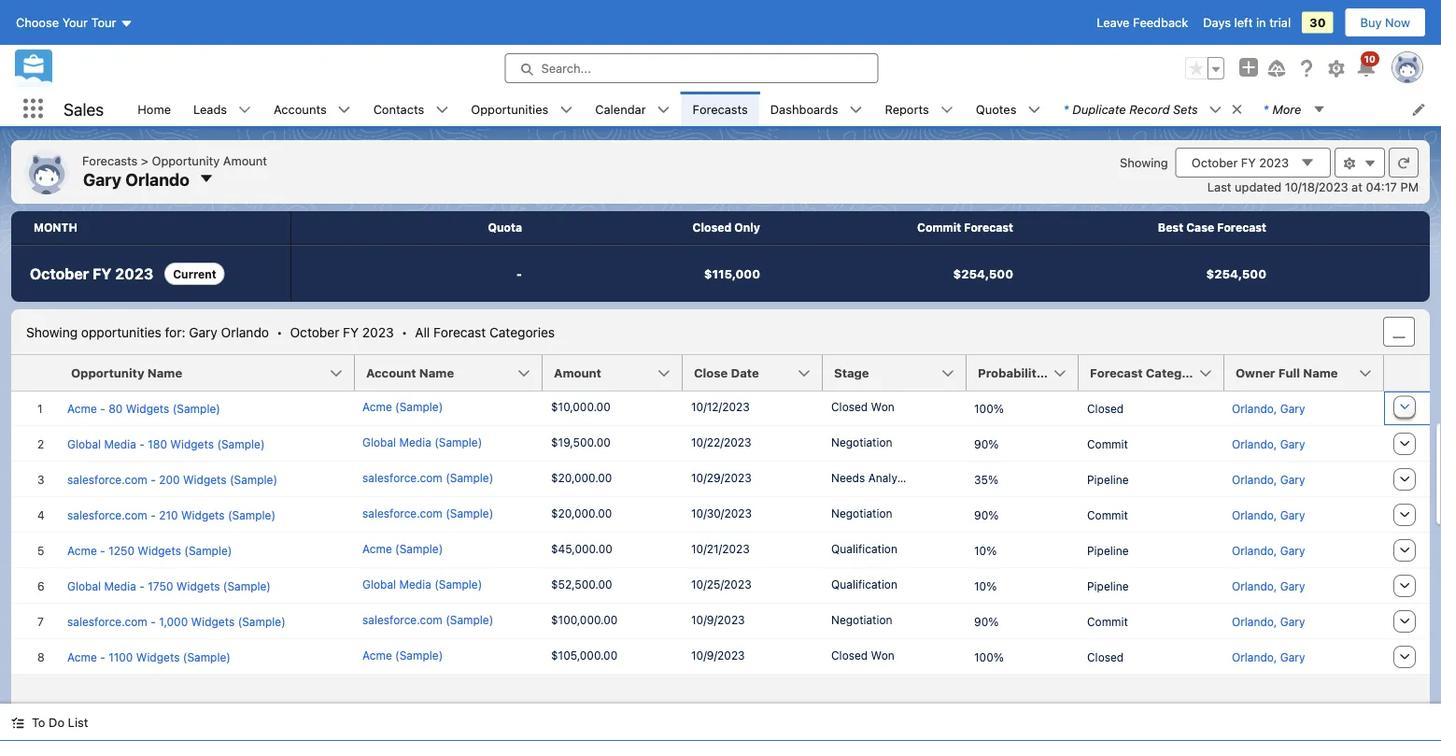 Task type: vqa. For each thing, say whether or not it's contained in the screenshot.


Task type: describe. For each thing, give the bounding box(es) containing it.
showing for showing
[[1121, 155, 1169, 169]]

only
[[735, 221, 761, 234]]

list containing home
[[126, 92, 1442, 126]]

record
[[1130, 102, 1170, 116]]

text default image up at
[[1344, 157, 1357, 170]]

case
[[1187, 221, 1215, 234]]

90% for 10/30/2023
[[975, 508, 999, 521]]

accounts link
[[263, 92, 338, 126]]

october fy 2023 inside row
[[30, 265, 153, 283]]

account name button
[[355, 355, 543, 391]]

$19,500.00
[[551, 435, 611, 449]]

commit for 10/30/2023
[[1088, 508, 1129, 521]]

for:
[[165, 324, 185, 339]]

1 horizontal spatial orlando
[[221, 324, 269, 339]]

won for 10/9/2023
[[871, 649, 895, 662]]

best case forecast
[[1159, 221, 1267, 234]]

text default image for leads
[[238, 103, 251, 116]]

action cell
[[1385, 355, 1432, 392]]

10% for 10/21/2023
[[975, 544, 997, 557]]

opportunity name
[[71, 366, 182, 380]]

analysis
[[869, 471, 912, 484]]

now
[[1386, 15, 1411, 29]]

account name
[[366, 366, 454, 380]]

* for * more
[[1264, 102, 1269, 116]]

search... button
[[505, 53, 879, 83]]

month
[[34, 221, 77, 234]]

close date cell
[[683, 355, 834, 392]]

text default image for dashboards
[[850, 103, 863, 116]]

reports
[[885, 102, 930, 116]]

forecast category
[[1091, 366, 1202, 380]]

opportunities
[[81, 324, 161, 339]]

leave feedback
[[1097, 15, 1189, 29]]

forecasts for forecasts
[[693, 102, 748, 116]]

1 horizontal spatial october
[[290, 324, 340, 339]]

leave feedback link
[[1097, 15, 1189, 29]]

text default image up the 04:17 on the right of the page
[[1364, 157, 1377, 170]]

text default image right sets
[[1210, 103, 1223, 116]]

won for 10/12/2023
[[871, 400, 895, 413]]

text default image inside to do list 'button'
[[11, 716, 24, 729]]

* duplicate record sets
[[1064, 102, 1199, 116]]

gary inside button
[[83, 169, 122, 189]]

opportunities
[[471, 102, 549, 116]]

probability
[[978, 366, 1044, 380]]

>
[[141, 153, 148, 168]]

showing for showing opportunities for: gary orlando • october fy 2023 • all forecast categories
[[26, 324, 78, 339]]

sets
[[1174, 102, 1199, 116]]

grid containing opportunity name
[[11, 355, 1432, 677]]

1 $254,500 button from the left
[[798, 246, 1051, 302]]

text default image left * more
[[1231, 103, 1244, 116]]

tour
[[91, 15, 116, 29]]

more
[[1273, 102, 1302, 116]]

home
[[138, 102, 171, 116]]

pm
[[1401, 179, 1419, 193]]

text default image inside calendar list item
[[657, 103, 671, 116]]

$10,000.00
[[551, 400, 611, 413]]

fy inside button
[[1242, 156, 1257, 170]]

stage button
[[823, 355, 967, 391]]

categories
[[490, 324, 555, 339]]

closed won for 10/9/2023
[[832, 649, 895, 662]]

to do list
[[32, 715, 88, 729]]

trial
[[1270, 15, 1292, 29]]

stage
[[834, 366, 870, 380]]

gary orlando button
[[82, 167, 220, 190]]

choose your tour button
[[15, 7, 134, 37]]

10/9/2023 for $100,000.00
[[692, 613, 745, 626]]

30
[[1310, 15, 1327, 29]]

calendar list item
[[584, 92, 682, 126]]

contacts
[[373, 102, 425, 116]]

owner full name button
[[1225, 355, 1385, 391]]

home link
[[126, 92, 182, 126]]

do
[[49, 715, 65, 729]]

owner
[[1236, 366, 1276, 380]]

leads list item
[[182, 92, 263, 126]]

leads link
[[182, 92, 238, 126]]

10/22/2023
[[692, 435, 752, 449]]

updated
[[1235, 179, 1282, 193]]

$20,000.00 for 10/30/2023
[[551, 506, 612, 520]]

forecast inside button
[[1091, 366, 1143, 380]]

probability (%) button
[[967, 355, 1079, 391]]

pipeline for 10/25/2023
[[1088, 579, 1129, 592]]

dashboards
[[771, 102, 839, 116]]

* for * duplicate record sets
[[1064, 102, 1069, 116]]

10/29/2023
[[692, 471, 752, 484]]

pipeline for 10/29/2023
[[1088, 473, 1129, 486]]

date
[[731, 366, 759, 380]]

left
[[1235, 15, 1253, 29]]

needs
[[832, 471, 866, 484]]

* more
[[1264, 102, 1302, 116]]

to do list button
[[0, 704, 99, 741]]

buy now
[[1361, 15, 1411, 29]]

all
[[415, 324, 430, 339]]

quota
[[488, 221, 522, 234]]

amount cell
[[543, 355, 694, 392]]

1 vertical spatial gary
[[189, 324, 218, 339]]

text default image for reports
[[941, 103, 954, 116]]

10% for 10/25/2023
[[975, 579, 997, 592]]

in
[[1257, 15, 1267, 29]]

accounts
[[274, 102, 327, 116]]

buy now button
[[1345, 7, 1427, 37]]

dashboards list item
[[760, 92, 874, 126]]

your
[[62, 15, 88, 29]]

negotiation for 10/30/2023
[[832, 506, 893, 520]]

feedback
[[1134, 15, 1189, 29]]

list item containing *
[[1053, 92, 1253, 126]]

1 horizontal spatial opportunity
[[152, 153, 220, 168]]

needs analysis
[[832, 471, 912, 484]]

list
[[68, 715, 88, 729]]

october inside button
[[1192, 156, 1238, 170]]

04:17
[[1367, 179, 1398, 193]]

row number image
[[11, 355, 60, 391]]

choose your tour
[[16, 15, 116, 29]]

days left in trial
[[1204, 15, 1292, 29]]

leads
[[193, 102, 227, 116]]

name inside "cell"
[[1304, 366, 1339, 380]]

october fy 2023 button
[[1176, 148, 1332, 178]]

october fy 2023 inside button
[[1192, 156, 1290, 170]]

$20,000.00 for 10/29/2023
[[551, 471, 612, 484]]

dashboards link
[[760, 92, 850, 126]]



Task type: locate. For each thing, give the bounding box(es) containing it.
forecast category cell
[[1079, 355, 1236, 392]]

name down the for: at the top
[[148, 366, 182, 380]]

text default image
[[1313, 103, 1327, 116], [238, 103, 251, 116], [338, 103, 351, 116], [850, 103, 863, 116], [941, 103, 954, 116], [11, 716, 24, 729]]

1 vertical spatial 10/9/2023
[[692, 649, 745, 662]]

1 vertical spatial forecasts
[[82, 153, 138, 168]]

closed only
[[693, 221, 761, 234]]

forecast category button
[[1079, 355, 1225, 391]]

2023 up opportunities
[[115, 265, 153, 283]]

1 10/9/2023 from the top
[[692, 613, 745, 626]]

name
[[148, 366, 182, 380], [419, 366, 454, 380], [1304, 366, 1339, 380]]

0 vertical spatial qualification
[[832, 542, 898, 555]]

* left more
[[1264, 102, 1269, 116]]

10/21/2023
[[692, 542, 750, 555]]

name down all
[[419, 366, 454, 380]]

leave
[[1097, 15, 1130, 29]]

$100,000.00
[[551, 613, 618, 626]]

1 vertical spatial closed won
[[832, 649, 895, 662]]

won
[[871, 400, 895, 413], [871, 649, 895, 662]]

qualification for 10/21/2023
[[832, 542, 898, 555]]

* inside list item
[[1064, 102, 1069, 116]]

1 $254,500 from the left
[[954, 267, 1014, 281]]

10/25/2023
[[692, 578, 752, 591]]

1 horizontal spatial name
[[419, 366, 454, 380]]

1 vertical spatial orlando
[[221, 324, 269, 339]]

$254,500 down best case forecast at top
[[1207, 267, 1267, 281]]

0 vertical spatial opportunity
[[152, 153, 220, 168]]

10/18/2023
[[1286, 179, 1349, 193]]

2 name from the left
[[419, 366, 454, 380]]

0 horizontal spatial fy
[[93, 265, 112, 283]]

gary right the for: at the top
[[189, 324, 218, 339]]

90% for 10/9/2023
[[975, 615, 999, 628]]

0 horizontal spatial •
[[277, 324, 283, 339]]

$105,000.00
[[551, 649, 618, 662]]

2 100% from the top
[[975, 650, 1004, 663]]

$254,500 button down commit forecast
[[798, 246, 1051, 302]]

october fy 2023 up "updated"
[[1192, 156, 1290, 170]]

text default image right contacts
[[436, 103, 449, 116]]

text default image right more
[[1313, 103, 1327, 116]]

quotes link
[[965, 92, 1028, 126]]

3 90% from the top
[[975, 615, 999, 628]]

2 * from the left
[[1264, 102, 1269, 116]]

row number cell
[[11, 355, 60, 392]]

1 horizontal spatial 2023
[[362, 324, 394, 339]]

2 vertical spatial negotiation
[[832, 613, 893, 626]]

1 vertical spatial amount
[[554, 366, 602, 380]]

text default image
[[1231, 103, 1244, 116], [436, 103, 449, 116], [560, 103, 573, 116], [657, 103, 671, 116], [1028, 103, 1041, 116], [1210, 103, 1223, 116], [1301, 155, 1316, 170], [1344, 157, 1357, 170], [1364, 157, 1377, 170]]

1 vertical spatial negotiation
[[832, 506, 893, 520]]

$20,000.00
[[551, 471, 612, 484], [551, 506, 612, 520]]

amount up $10,000.00
[[554, 366, 602, 380]]

1 10% from the top
[[975, 544, 997, 557]]

0 vertical spatial 10%
[[975, 544, 997, 557]]

2 $20,000.00 from the top
[[551, 506, 612, 520]]

fy inside row
[[93, 265, 112, 283]]

orlando inside button
[[125, 169, 190, 189]]

name for opportunity name
[[148, 366, 182, 380]]

2023 up the account
[[362, 324, 394, 339]]

2 10/9/2023 from the top
[[692, 649, 745, 662]]

1 horizontal spatial fy
[[343, 324, 359, 339]]

• up opportunity name cell
[[277, 324, 283, 339]]

2 horizontal spatial 2023
[[1260, 156, 1290, 170]]

list
[[126, 92, 1442, 126]]

fy left all
[[343, 324, 359, 339]]

10/9/2023 for $105,000.00
[[692, 649, 745, 662]]

100% for 10/12/2023
[[975, 402, 1004, 415]]

orlando up opportunity name cell
[[221, 324, 269, 339]]

text default image left to on the left of the page
[[11, 716, 24, 729]]

commit for 10/22/2023
[[1088, 437, 1129, 450]]

0 horizontal spatial october
[[30, 265, 89, 283]]

text default image right accounts
[[338, 103, 351, 116]]

1 vertical spatial won
[[871, 649, 895, 662]]

1 horizontal spatial •
[[402, 324, 408, 339]]

forecast
[[965, 221, 1014, 234], [1218, 221, 1267, 234], [434, 324, 486, 339], [1091, 366, 1143, 380]]

1 vertical spatial 100%
[[975, 650, 1004, 663]]

last
[[1208, 179, 1232, 193]]

forecasts up gary orlando
[[82, 153, 138, 168]]

status containing showing opportunities for: gary orlando
[[26, 324, 555, 339]]

opportunity inside button
[[71, 366, 144, 380]]

2 vertical spatial pipeline
[[1088, 579, 1129, 592]]

3 name from the left
[[1304, 366, 1339, 380]]

text default image inside the dashboards list item
[[850, 103, 863, 116]]

text default image inside contacts list item
[[436, 103, 449, 116]]

0 horizontal spatial *
[[1064, 102, 1069, 116]]

text default image inside "reports" list item
[[941, 103, 954, 116]]

fy up opportunities
[[93, 265, 112, 283]]

$20,000.00 up $45,000.00
[[551, 506, 612, 520]]

1 vertical spatial 10%
[[975, 579, 997, 592]]

group
[[1186, 57, 1225, 79]]

2023 inside "october fy 2023" row
[[115, 265, 153, 283]]

quotes list item
[[965, 92, 1053, 126]]

10/30/2023
[[692, 506, 752, 520]]

forecasts link
[[682, 92, 760, 126]]

1 vertical spatial $20,000.00
[[551, 506, 612, 520]]

2 $254,500 from the left
[[1207, 267, 1267, 281]]

0 vertical spatial 10/9/2023
[[692, 613, 745, 626]]

0 vertical spatial showing
[[1121, 155, 1169, 169]]

list item
[[1053, 92, 1253, 126]]

text default image inside the quotes list item
[[1028, 103, 1041, 116]]

to
[[32, 715, 45, 729]]

0 horizontal spatial october fy 2023
[[30, 265, 153, 283]]

current
[[173, 267, 217, 280]]

pipeline
[[1088, 473, 1129, 486], [1088, 544, 1129, 557], [1088, 579, 1129, 592]]

owner full name
[[1236, 366, 1339, 380]]

2 10% from the top
[[975, 579, 997, 592]]

gary
[[83, 169, 122, 189], [189, 324, 218, 339]]

$20,000.00 down $19,500.00
[[551, 471, 612, 484]]

1 90% from the top
[[975, 437, 999, 450]]

october inside row
[[30, 265, 89, 283]]

1 horizontal spatial gary
[[189, 324, 218, 339]]

close
[[694, 366, 728, 380]]

name inside cell
[[419, 366, 454, 380]]

0 vertical spatial orlando
[[125, 169, 190, 189]]

10%
[[975, 544, 997, 557], [975, 579, 997, 592]]

closed won
[[832, 400, 895, 413], [832, 649, 895, 662]]

gary orlando
[[83, 169, 190, 189]]

0 vertical spatial won
[[871, 400, 895, 413]]

forecasts down search... button
[[693, 102, 748, 116]]

1 vertical spatial 90%
[[975, 508, 999, 521]]

0 horizontal spatial opportunity
[[71, 366, 144, 380]]

full
[[1279, 366, 1301, 380]]

2 won from the top
[[871, 649, 895, 662]]

category
[[1146, 366, 1202, 380]]

action image
[[1385, 355, 1432, 391]]

0 vertical spatial 2023
[[1260, 156, 1290, 170]]

0 horizontal spatial showing
[[26, 324, 78, 339]]

calendar link
[[584, 92, 657, 126]]

1 horizontal spatial october fy 2023
[[1192, 156, 1290, 170]]

1 vertical spatial 2023
[[115, 265, 153, 283]]

$52,500.00
[[551, 578, 613, 591]]

stage cell
[[823, 355, 978, 392]]

name inside cell
[[148, 366, 182, 380]]

probability (%) cell
[[967, 355, 1091, 392]]

100%
[[975, 402, 1004, 415], [975, 650, 1004, 663]]

text default image right reports
[[941, 103, 954, 116]]

1 * from the left
[[1064, 102, 1069, 116]]

closed
[[693, 221, 732, 234], [832, 400, 868, 413], [1088, 402, 1124, 415], [832, 649, 868, 662], [1088, 650, 1124, 663]]

0 horizontal spatial amount
[[223, 153, 267, 168]]

2 vertical spatial october
[[290, 324, 340, 339]]

text default image inside leads 'list item'
[[238, 103, 251, 116]]

menu
[[1438, 432, 1442, 516]]

opportunity down opportunities
[[71, 366, 144, 380]]

0 vertical spatial pipeline
[[1088, 473, 1129, 486]]

2 horizontal spatial fy
[[1242, 156, 1257, 170]]

negotiation for 10/9/2023
[[832, 613, 893, 626]]

2 • from the left
[[402, 324, 408, 339]]

contacts list item
[[362, 92, 460, 126]]

search...
[[542, 61, 591, 75]]

forecasts for forecasts > opportunity amount
[[82, 153, 138, 168]]

1 horizontal spatial showing
[[1121, 155, 1169, 169]]

0 vertical spatial amount
[[223, 153, 267, 168]]

•
[[277, 324, 283, 339], [402, 324, 408, 339]]

status
[[26, 324, 555, 339]]

at
[[1352, 179, 1363, 193]]

opportunities list item
[[460, 92, 584, 126]]

october
[[1192, 156, 1238, 170], [30, 265, 89, 283], [290, 324, 340, 339]]

days
[[1204, 15, 1232, 29]]

0 horizontal spatial orlando
[[125, 169, 190, 189]]

fy up "updated"
[[1242, 156, 1257, 170]]

best
[[1159, 221, 1184, 234]]

october fy 2023
[[1192, 156, 1290, 170], [30, 265, 153, 283]]

text default image up 'last updated 10/18/2023 at 04:17 pm'
[[1301, 155, 1316, 170]]

0 vertical spatial gary
[[83, 169, 122, 189]]

text default image left reports
[[850, 103, 863, 116]]

2023 up "updated"
[[1260, 156, 1290, 170]]

1 100% from the top
[[975, 402, 1004, 415]]

1 vertical spatial october
[[30, 265, 89, 283]]

1 horizontal spatial $254,500
[[1207, 267, 1267, 281]]

amount inside amount button
[[554, 366, 602, 380]]

1 vertical spatial qualification
[[832, 578, 898, 591]]

gary down sales
[[83, 169, 122, 189]]

1 $20,000.00 from the top
[[551, 471, 612, 484]]

1 • from the left
[[277, 324, 283, 339]]

$254,500 down commit forecast
[[954, 267, 1014, 281]]

0 horizontal spatial $254,500
[[954, 267, 1014, 281]]

opportunity
[[152, 153, 220, 168], [71, 366, 144, 380]]

• left all
[[402, 324, 408, 339]]

$254,500
[[954, 267, 1014, 281], [1207, 267, 1267, 281]]

2 vertical spatial fy
[[343, 324, 359, 339]]

text default image down search...
[[560, 103, 573, 116]]

negotiation for 10/22/2023
[[832, 435, 893, 449]]

2 $254,500 button from the left
[[1051, 246, 1305, 302]]

2 horizontal spatial october
[[1192, 156, 1238, 170]]

buy
[[1361, 15, 1383, 29]]

* left duplicate
[[1064, 102, 1069, 116]]

1 vertical spatial october fy 2023
[[30, 265, 153, 283]]

showing up the row number image
[[26, 324, 78, 339]]

owner full name cell
[[1225, 355, 1396, 392]]

text default image inside opportunities list item
[[560, 103, 573, 116]]

1 vertical spatial opportunity
[[71, 366, 144, 380]]

90% for 10/22/2023
[[975, 437, 999, 450]]

text default image for accounts
[[338, 103, 351, 116]]

2 horizontal spatial name
[[1304, 366, 1339, 380]]

text default image inside accounts list item
[[338, 103, 351, 116]]

0 horizontal spatial name
[[148, 366, 182, 380]]

reports list item
[[874, 92, 965, 126]]

2 90% from the top
[[975, 508, 999, 521]]

forecasts > opportunity amount
[[82, 153, 267, 168]]

amount down leads 'list item'
[[223, 153, 267, 168]]

1 vertical spatial pipeline
[[1088, 544, 1129, 557]]

2 qualification from the top
[[832, 578, 898, 591]]

$254,500 button
[[798, 246, 1051, 302], [1051, 246, 1305, 302]]

$45,000.00
[[551, 542, 613, 555]]

text default image right calendar
[[657, 103, 671, 116]]

name right full
[[1304, 366, 1339, 380]]

0 vertical spatial 100%
[[975, 402, 1004, 415]]

1 horizontal spatial *
[[1264, 102, 1269, 116]]

0 vertical spatial october
[[1192, 156, 1238, 170]]

october fy 2023 down month on the top left of page
[[30, 265, 153, 283]]

1 horizontal spatial forecasts
[[693, 102, 748, 116]]

0 vertical spatial closed won
[[832, 400, 895, 413]]

choose
[[16, 15, 59, 29]]

account
[[366, 366, 416, 380]]

duplicate
[[1073, 102, 1127, 116]]

0 vertical spatial 90%
[[975, 437, 999, 450]]

qualification
[[832, 542, 898, 555], [832, 578, 898, 591]]

amount button
[[543, 355, 683, 391]]

name for account name
[[419, 366, 454, 380]]

commit for 10/9/2023
[[1088, 615, 1129, 628]]

3 negotiation from the top
[[832, 613, 893, 626]]

0 vertical spatial fy
[[1242, 156, 1257, 170]]

1 name from the left
[[148, 366, 182, 380]]

2023 inside october fy 2023 button
[[1260, 156, 1290, 170]]

accounts list item
[[263, 92, 362, 126]]

1 closed won from the top
[[832, 400, 895, 413]]

october fy 2023 row
[[11, 245, 1442, 302]]

amount
[[223, 153, 267, 168], [554, 366, 602, 380]]

0 horizontal spatial gary
[[83, 169, 122, 189]]

2 pipeline from the top
[[1088, 544, 1129, 557]]

text default image inside october fy 2023 button
[[1301, 155, 1316, 170]]

last updated 10/18/2023 at 04:17 pm
[[1208, 179, 1419, 193]]

closed won for 10/12/2023
[[832, 400, 895, 413]]

opportunity name cell
[[60, 355, 366, 392]]

text default image right leads
[[238, 103, 251, 116]]

90%
[[975, 437, 999, 450], [975, 508, 999, 521], [975, 615, 999, 628]]

1 vertical spatial fy
[[93, 265, 112, 283]]

1 vertical spatial showing
[[26, 324, 78, 339]]

orlando down >
[[125, 169, 190, 189]]

35%
[[975, 473, 999, 486]]

pipeline for 10/21/2023
[[1088, 544, 1129, 557]]

3 pipeline from the top
[[1088, 579, 1129, 592]]

0 vertical spatial forecasts
[[693, 102, 748, 116]]

2 vertical spatial 2023
[[362, 324, 394, 339]]

0 vertical spatial negotiation
[[832, 435, 893, 449]]

commit forecast
[[918, 221, 1014, 234]]

10/12/2023
[[692, 400, 750, 413]]

close date button
[[683, 355, 823, 391]]

2 negotiation from the top
[[832, 506, 893, 520]]

2 closed won from the top
[[832, 649, 895, 662]]

0 vertical spatial $20,000.00
[[551, 471, 612, 484]]

probability (%)
[[978, 366, 1070, 380]]

qualification for 10/25/2023
[[832, 578, 898, 591]]

1 pipeline from the top
[[1088, 473, 1129, 486]]

grid
[[11, 355, 1432, 677]]

$254,500 button down the best
[[1051, 246, 1305, 302]]

1 negotiation from the top
[[832, 435, 893, 449]]

account name cell
[[355, 355, 554, 392]]

10 button
[[1356, 51, 1380, 79]]

showing down "record"
[[1121, 155, 1169, 169]]

0 horizontal spatial 2023
[[115, 265, 153, 283]]

10/9/2023
[[692, 613, 745, 626], [692, 649, 745, 662]]

orlando
[[125, 169, 190, 189], [221, 324, 269, 339]]

0 vertical spatial october fy 2023
[[1192, 156, 1290, 170]]

text default image right quotes
[[1028, 103, 1041, 116]]

100% for 10/9/2023
[[975, 650, 1004, 663]]

contacts link
[[362, 92, 436, 126]]

2 vertical spatial 90%
[[975, 615, 999, 628]]

reports link
[[874, 92, 941, 126]]

opportunity right >
[[152, 153, 220, 168]]

0 horizontal spatial forecasts
[[82, 153, 138, 168]]

1 won from the top
[[871, 400, 895, 413]]

1 qualification from the top
[[832, 542, 898, 555]]

1 horizontal spatial amount
[[554, 366, 602, 380]]

$115,000
[[704, 267, 761, 281]]

calendar
[[596, 102, 646, 116]]



